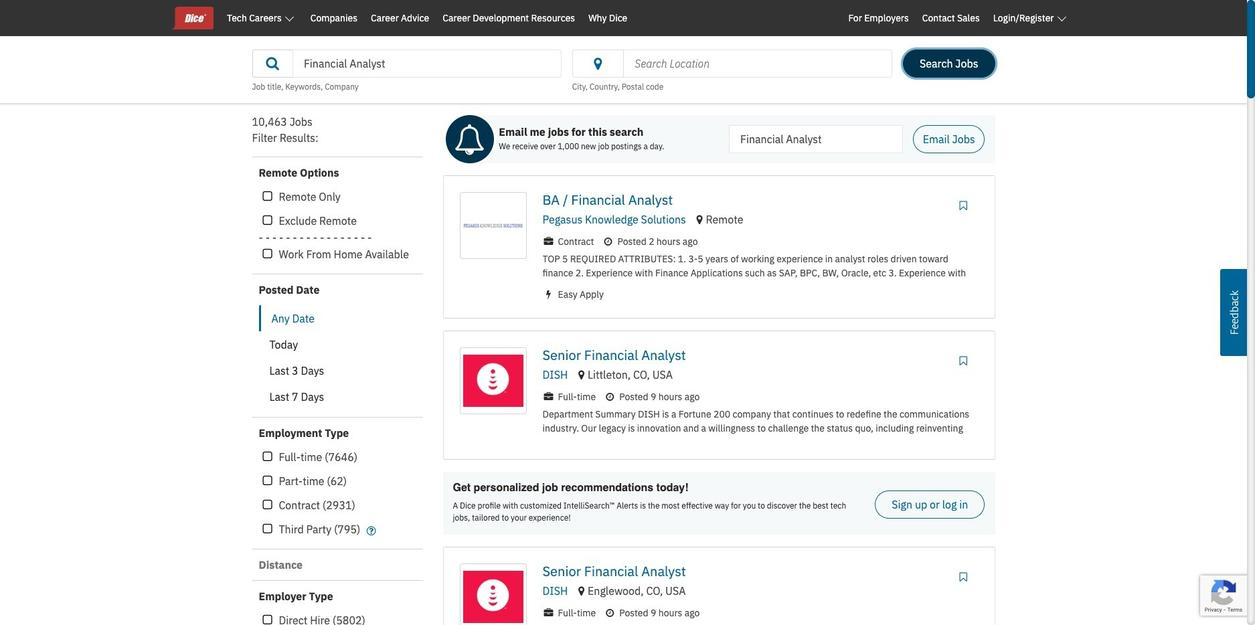 Task type: describe. For each thing, give the bounding box(es) containing it.
Filter Search Results by Work From Home Available button
[[259, 246, 276, 263]]

filter search results by exclude remote image
[[263, 215, 272, 227]]

filter search results by remote only image
[[263, 191, 272, 203]]

dish company logo image for second save job: senior financial analyst image
[[463, 567, 523, 625]]

1 vertical spatial fw image
[[365, 526, 378, 536]]

Label your search text field
[[729, 125, 903, 153]]

Filter Search Results by Direct Hire button
[[259, 612, 276, 625]]

Filter Search Results by Full-time button
[[259, 449, 276, 466]]

map marker image
[[579, 370, 585, 380]]

use current location image
[[589, 59, 607, 70]]

dish company logo image for first save job: senior financial analyst image from the top of the page
[[463, 351, 523, 411]]

filter search results by full-time image
[[263, 451, 272, 463]]

filter search results by direct hire image
[[263, 615, 272, 625]]



Task type: locate. For each thing, give the bounding box(es) containing it.
1 dish company logo image from the top
[[463, 351, 523, 411]]

filter search results by part-time image
[[263, 475, 272, 488]]

0 vertical spatial fw image
[[602, 237, 614, 246]]

2 dish company logo image from the top
[[463, 567, 523, 625]]

0 vertical spatial map marker image
[[697, 214, 703, 225]]

2 save job: senior financial analyst image from the top
[[957, 572, 971, 583]]

1 vertical spatial map marker image
[[579, 586, 585, 597]]

1 save job: senior financial analyst image from the top
[[957, 356, 971, 366]]

Search Location search field
[[624, 50, 893, 78]]

map marker image for pegasus knowledge solutions company logo
[[697, 214, 703, 225]]

fw image
[[602, 237, 614, 246], [365, 526, 378, 536], [604, 609, 616, 618]]

0 horizontal spatial map marker image
[[579, 586, 585, 597]]

map marker image for dish company logo associated with second save job: senior financial analyst image
[[579, 586, 585, 597]]

1 vertical spatial dish company logo image
[[463, 567, 523, 625]]

2 vertical spatial fw image
[[604, 609, 616, 618]]

1 horizontal spatial map marker image
[[697, 214, 703, 225]]

save job: senior financial analyst image
[[957, 356, 971, 366], [957, 572, 971, 583]]

pegasus knowledge solutions company logo image
[[463, 196, 523, 256]]

map marker image
[[697, 214, 703, 225], [579, 586, 585, 597]]

group
[[259, 188, 423, 263]]

fw image
[[543, 237, 555, 246], [543, 290, 555, 299], [543, 392, 555, 402], [604, 392, 616, 402], [543, 609, 555, 618]]

save job: ba / financial analyst image
[[957, 200, 971, 211]]

0 vertical spatial save job: senior financial analyst image
[[957, 356, 971, 366]]

0 vertical spatial dish company logo image
[[463, 351, 523, 411]]

filter search results by contract image
[[263, 500, 272, 512]]

filter search results by third party image
[[263, 524, 272, 536]]

1 vertical spatial save job: senior financial analyst image
[[957, 572, 971, 583]]

dish company logo image
[[463, 351, 523, 411], [463, 567, 523, 625]]

filter search results by work from home available image
[[263, 248, 272, 260]]

option group
[[259, 305, 413, 410]]

None button
[[259, 305, 413, 332], [259, 331, 413, 358], [259, 358, 413, 384], [259, 384, 413, 410], [259, 305, 413, 332], [259, 331, 413, 358], [259, 358, 413, 384], [259, 384, 413, 410]]

Filter Search Results by Exclude Remote button
[[259, 212, 276, 230]]

Search Term search field
[[293, 50, 562, 78]]

heading
[[252, 130, 423, 146]]

Filter Search Results by Remote Only button
[[259, 188, 276, 206]]

Filter Search Results by Contract button
[[259, 497, 276, 514]]

Filter Search Results by Third Party button
[[259, 521, 276, 538]]

lg image
[[264, 58, 282, 69]]

Filter Search Results by Part-time button
[[259, 473, 276, 490]]



Task type: vqa. For each thing, say whether or not it's contained in the screenshot.
Document 1 image
no



